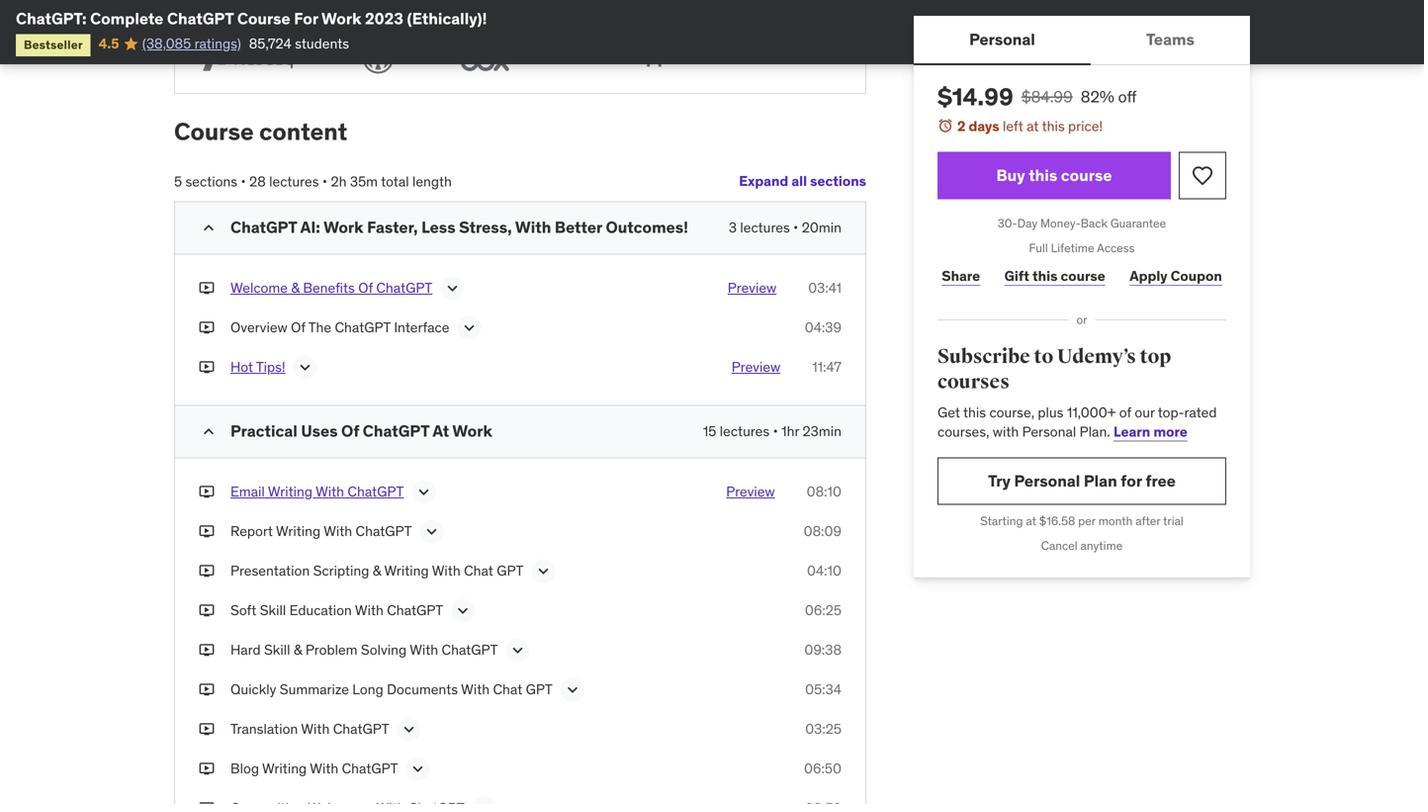 Task type: vqa. For each thing, say whether or not it's contained in the screenshot.
Gift
yes



Task type: describe. For each thing, give the bounding box(es) containing it.
03:41
[[808, 279, 842, 297]]

• for 3 lectures • 20min
[[794, 219, 799, 237]]

chat for presentation scripting & writing with chat gpt
[[464, 562, 494, 580]]

preview for practical uses of chatgpt at work
[[726, 483, 775, 501]]

(38,085 ratings)
[[142, 35, 241, 52]]

2 vertical spatial personal
[[1015, 471, 1081, 491]]

learn more
[[1114, 423, 1188, 441]]

4.5
[[99, 35, 119, 52]]

volkswagen image
[[357, 39, 400, 77]]

scripting
[[313, 562, 369, 580]]

eventbrite image
[[736, 39, 850, 77]]

at
[[433, 421, 449, 441]]

email writing with chatgpt button
[[231, 482, 404, 506]]

course for gift this course
[[1061, 267, 1106, 285]]

apply coupon
[[1130, 267, 1223, 285]]

personal inside get this course, plus 11,000+ of our top-rated courses, with personal plan.
[[1023, 423, 1077, 441]]

soft skill education with chatgpt
[[231, 602, 443, 619]]

1 vertical spatial of
[[291, 319, 306, 336]]

1 xsmall image from the top
[[199, 279, 215, 298]]

teams
[[1147, 29, 1195, 49]]

ai:
[[300, 217, 320, 237]]

welcome & benefits of chatgpt button
[[231, 279, 433, 302]]

04:10
[[807, 562, 842, 580]]

course,
[[990, 403, 1035, 421]]

work for chatgpt
[[453, 421, 493, 441]]

email
[[231, 483, 265, 501]]

85,724
[[249, 35, 292, 52]]

& for skill
[[294, 641, 302, 659]]

to
[[1034, 345, 1054, 369]]

expand
[[739, 172, 789, 190]]

writing for email writing with chatgpt
[[268, 483, 313, 501]]

gift this course
[[1005, 267, 1106, 285]]

chatgpt:
[[16, 8, 87, 29]]

courses
[[938, 370, 1010, 394]]

work for course
[[322, 8, 362, 29]]

starting at $16.58 per month after trial cancel anytime
[[981, 513, 1184, 553]]

$16.58
[[1040, 513, 1076, 529]]

presentation scripting & writing with chat gpt
[[231, 562, 524, 580]]

buy this course
[[997, 165, 1112, 185]]

personal button
[[914, 16, 1091, 63]]

left
[[1003, 117, 1024, 135]]

report
[[231, 522, 273, 540]]

plus
[[1038, 403, 1064, 421]]

(ethically)!
[[407, 8, 487, 29]]

learn
[[1114, 423, 1151, 441]]

buy this course button
[[938, 152, 1171, 199]]

more
[[1154, 423, 1188, 441]]

trial
[[1164, 513, 1184, 529]]

translation with chatgpt
[[231, 720, 389, 738]]

show lecture description image for report writing with chatgpt
[[422, 522, 442, 542]]

preview for chatgpt ai: work faster, less stress, with better outcomes!
[[728, 279, 777, 297]]

soft
[[231, 602, 257, 619]]

solving
[[361, 641, 407, 659]]

outcomes!
[[606, 217, 689, 237]]

show lecture description image for quickly summarize long documents with chat gpt
[[563, 680, 583, 700]]

5 xsmall image from the top
[[199, 720, 215, 739]]

& for scripting
[[373, 562, 381, 580]]

28
[[249, 172, 266, 190]]

benefits
[[303, 279, 355, 297]]

better
[[555, 217, 602, 237]]

of
[[1120, 403, 1132, 421]]

education
[[289, 602, 352, 619]]

hard
[[231, 641, 261, 659]]

xsmall image for report
[[199, 522, 215, 541]]

presentation
[[231, 562, 310, 580]]

nasdaq image
[[191, 39, 305, 77]]

chatgpt ai: work faster, less stress, with better outcomes!
[[231, 217, 689, 237]]

off
[[1119, 87, 1137, 107]]

chat for quickly summarize long documents with chat gpt
[[493, 681, 523, 699]]

chatgpt up "documents"
[[442, 641, 498, 659]]

tips!
[[256, 358, 286, 376]]

welcome
[[231, 279, 288, 297]]

hard skill & problem solving with chatgpt
[[231, 641, 498, 659]]

content
[[259, 116, 348, 146]]

• for 15 lectures • 1hr 23min
[[773, 422, 778, 440]]

0 vertical spatial lectures
[[269, 172, 319, 190]]

1 vertical spatial preview
[[732, 358, 781, 376]]

show lecture description image for blog writing with chatgpt
[[408, 759, 428, 779]]

lifetime
[[1051, 240, 1095, 256]]

0 vertical spatial at
[[1027, 117, 1039, 135]]

full
[[1029, 240, 1048, 256]]

blog writing with chatgpt
[[231, 760, 398, 778]]

complete
[[90, 8, 164, 29]]

writing for report writing with chatgpt
[[276, 522, 321, 540]]

documents
[[387, 681, 458, 699]]

subscribe
[[938, 345, 1031, 369]]

gift this course link
[[1001, 256, 1110, 296]]

our
[[1135, 403, 1155, 421]]

• for 5 sections • 28 lectures • 2h 35m total length
[[241, 172, 246, 190]]

3 xsmall image from the top
[[199, 482, 215, 502]]

15
[[703, 422, 717, 440]]

writing right scripting
[[384, 562, 429, 580]]

$84.99
[[1022, 87, 1073, 107]]

skill for hard
[[264, 641, 290, 659]]

6 xsmall image from the top
[[199, 759, 215, 779]]

box image
[[452, 39, 518, 77]]

tab list containing personal
[[914, 16, 1250, 65]]

15 lectures • 1hr 23min
[[703, 422, 842, 440]]

get this course, plus 11,000+ of our top-rated courses, with personal plan.
[[938, 403, 1217, 441]]

gift
[[1005, 267, 1030, 285]]

chatgpt down 28
[[231, 217, 297, 237]]

bestseller
[[24, 37, 83, 52]]

3
[[729, 219, 737, 237]]

show lecture description image for soft skill education with chatgpt
[[453, 601, 473, 621]]

• left "2h 35m"
[[322, 172, 328, 190]]

quickly summarize long documents with chat gpt
[[231, 681, 553, 699]]

apply
[[1130, 267, 1168, 285]]

chatgpt down translation with chatgpt
[[342, 760, 398, 778]]

lectures for chatgpt ai: work faster, less stress, with better outcomes!
[[740, 219, 790, 237]]

faster,
[[367, 217, 418, 237]]

uses
[[301, 421, 338, 441]]

interface
[[394, 319, 450, 336]]

4 xsmall image from the top
[[199, 641, 215, 660]]

at inside starting at $16.58 per month after trial cancel anytime
[[1026, 513, 1037, 529]]

expand all sections
[[739, 172, 867, 190]]

course for buy this course
[[1061, 165, 1112, 185]]

skill for soft
[[260, 602, 286, 619]]

report writing with chatgpt
[[231, 522, 412, 540]]

06:25
[[805, 602, 842, 619]]

3 lectures • 20min
[[729, 219, 842, 237]]

days
[[969, 117, 1000, 135]]

access
[[1097, 240, 1135, 256]]



Task type: locate. For each thing, give the bounding box(es) containing it.
& inside welcome & benefits of chatgpt button
[[291, 279, 300, 297]]

hot
[[231, 358, 253, 376]]

2023
[[365, 8, 404, 29]]

writing down email writing with chatgpt button
[[276, 522, 321, 540]]

this inside buy this course button
[[1029, 165, 1058, 185]]

this for get
[[964, 403, 986, 421]]

skill right hard
[[264, 641, 290, 659]]

sections right 5
[[185, 172, 238, 190]]

2 xsmall image from the top
[[199, 522, 215, 541]]

personal down plus
[[1023, 423, 1077, 441]]

2 xsmall image from the top
[[199, 358, 215, 377]]

1 vertical spatial at
[[1026, 513, 1037, 529]]

2 vertical spatial &
[[294, 641, 302, 659]]

of left the
[[291, 319, 306, 336]]

xsmall image for presentation
[[199, 561, 215, 581]]

after
[[1136, 513, 1161, 529]]

get
[[938, 403, 960, 421]]

show lecture description image for overview of the chatgpt interface
[[459, 318, 479, 338]]

free
[[1146, 471, 1176, 491]]

preview down 3
[[728, 279, 777, 297]]

lectures for practical uses of chatgpt at work
[[720, 422, 770, 440]]

chatgpt down long
[[333, 720, 389, 738]]

(38,085
[[142, 35, 191, 52]]

share
[[942, 267, 981, 285]]

gpt
[[497, 562, 524, 580], [526, 681, 553, 699]]

23min
[[803, 422, 842, 440]]

xsmall image left presentation
[[199, 561, 215, 581]]

30-day money-back guarantee full lifetime access
[[998, 216, 1167, 256]]

2 days left at this price!
[[958, 117, 1103, 135]]

expand all sections button
[[739, 162, 867, 201]]

chatgpt left at
[[363, 421, 430, 441]]

learn more link
[[1114, 423, 1188, 441]]

apply coupon button
[[1126, 256, 1227, 296]]

this right buy
[[1029, 165, 1058, 185]]

2 vertical spatial of
[[341, 421, 359, 441]]

try personal plan for free link
[[938, 458, 1227, 505]]

skill right soft
[[260, 602, 286, 619]]

30-
[[998, 216, 1018, 231]]

course inside button
[[1061, 165, 1112, 185]]

back
[[1081, 216, 1108, 231]]

1 vertical spatial work
[[324, 217, 364, 237]]

email writing with chatgpt
[[231, 483, 404, 501]]

1 horizontal spatial gpt
[[526, 681, 553, 699]]

chatgpt up interface
[[376, 279, 433, 297]]

2 vertical spatial lectures
[[720, 422, 770, 440]]

course
[[237, 8, 291, 29], [174, 116, 254, 146]]

xsmall image left soft
[[199, 601, 215, 620]]

small image
[[199, 422, 219, 442]]

preview up 15 lectures • 1hr 23min
[[732, 358, 781, 376]]

2 sections from the left
[[185, 172, 238, 190]]

course content
[[174, 116, 348, 146]]

03:25
[[805, 720, 842, 738]]

coupon
[[1171, 267, 1223, 285]]

chatgpt up solving
[[387, 602, 443, 619]]

0 horizontal spatial gpt
[[497, 562, 524, 580]]

xsmall image
[[199, 318, 215, 338], [199, 522, 215, 541], [199, 561, 215, 581], [199, 601, 215, 620], [199, 680, 215, 700]]

sections inside dropdown button
[[810, 172, 867, 190]]

of right uses at the bottom
[[341, 421, 359, 441]]

with
[[993, 423, 1019, 441]]

welcome & benefits of chatgpt
[[231, 279, 433, 297]]

xsmall image for soft
[[199, 601, 215, 620]]

xsmall image
[[199, 279, 215, 298], [199, 358, 215, 377], [199, 482, 215, 502], [199, 641, 215, 660], [199, 720, 215, 739], [199, 759, 215, 779], [199, 799, 215, 804]]

personal
[[970, 29, 1036, 49], [1023, 423, 1077, 441], [1015, 471, 1081, 491]]

hot tips! button
[[231, 358, 286, 381]]

09:38
[[805, 641, 842, 659]]

0 vertical spatial skill
[[260, 602, 286, 619]]

try personal plan for free
[[988, 471, 1176, 491]]

this inside "gift this course" link
[[1033, 267, 1058, 285]]

gpt for quickly summarize long documents with chat gpt
[[526, 681, 553, 699]]

• left "20min"
[[794, 219, 799, 237]]

work right at
[[453, 421, 493, 441]]

personal inside button
[[970, 29, 1036, 49]]

1 vertical spatial personal
[[1023, 423, 1077, 441]]

0 vertical spatial course
[[1061, 165, 1112, 185]]

1 vertical spatial skill
[[264, 641, 290, 659]]

1 vertical spatial course
[[1061, 267, 1106, 285]]

2
[[958, 117, 966, 135]]

of
[[358, 279, 373, 297], [291, 319, 306, 336], [341, 421, 359, 441]]

5 xsmall image from the top
[[199, 680, 215, 700]]

2 vertical spatial work
[[453, 421, 493, 441]]

this
[[1042, 117, 1065, 135], [1029, 165, 1058, 185], [1033, 267, 1058, 285], [964, 403, 986, 421]]

quickly
[[231, 681, 276, 699]]

lectures right 3
[[740, 219, 790, 237]]

teams button
[[1091, 16, 1250, 63]]

month
[[1099, 513, 1133, 529]]

• left 28
[[241, 172, 246, 190]]

with
[[515, 217, 551, 237], [316, 483, 344, 501], [324, 522, 352, 540], [432, 562, 461, 580], [355, 602, 384, 619], [410, 641, 438, 659], [461, 681, 490, 699], [301, 720, 330, 738], [310, 760, 339, 778]]

preview
[[728, 279, 777, 297], [732, 358, 781, 376], [726, 483, 775, 501]]

0 vertical spatial work
[[322, 8, 362, 29]]

1 vertical spatial gpt
[[526, 681, 553, 699]]

1 vertical spatial &
[[373, 562, 381, 580]]

05:34
[[805, 681, 842, 699]]

0 vertical spatial personal
[[970, 29, 1036, 49]]

wishlist image
[[1191, 164, 1215, 188]]

2 vertical spatial preview
[[726, 483, 775, 501]]

course up back
[[1061, 165, 1112, 185]]

lectures right 28
[[269, 172, 319, 190]]

this down $84.99 on the right of the page
[[1042, 117, 1065, 135]]

overview of the chatgpt interface
[[231, 319, 450, 336]]

this for gift
[[1033, 267, 1058, 285]]

at left $16.58 on the bottom right of page
[[1026, 513, 1037, 529]]

writing right blog
[[262, 760, 307, 778]]

2h 35m
[[331, 172, 378, 190]]

rated
[[1185, 403, 1217, 421]]

at right left
[[1027, 117, 1039, 135]]

2 course from the top
[[1061, 267, 1106, 285]]

82%
[[1081, 87, 1115, 107]]

course up 85,724
[[237, 8, 291, 29]]

gpt for presentation scripting & writing with chat gpt
[[497, 562, 524, 580]]

practical uses of chatgpt at work
[[231, 421, 493, 441]]

1 horizontal spatial sections
[[810, 172, 867, 190]]

0 vertical spatial of
[[358, 279, 373, 297]]

$14.99
[[938, 82, 1014, 112]]

chatgpt right the
[[335, 319, 391, 336]]

& right scripting
[[373, 562, 381, 580]]

11,000+
[[1067, 403, 1116, 421]]

chatgpt down the practical uses of chatgpt at work
[[348, 483, 404, 501]]

work right ai:
[[324, 217, 364, 237]]

course down the lifetime
[[1061, 267, 1106, 285]]

translation
[[231, 720, 298, 738]]

with inside button
[[316, 483, 344, 501]]

xsmall image left 'quickly'
[[199, 680, 215, 700]]

chatgpt up (38,085 ratings)
[[167, 8, 234, 29]]

1 vertical spatial chat
[[493, 681, 523, 699]]

xsmall image left 'report'
[[199, 522, 215, 541]]

preview down 15 lectures • 1hr 23min
[[726, 483, 775, 501]]

show lecture description image
[[443, 279, 462, 298], [295, 358, 315, 377], [414, 482, 434, 502], [534, 561, 553, 581], [508, 641, 528, 660], [399, 720, 419, 740], [475, 799, 494, 804]]

tab list
[[914, 16, 1250, 65]]

all
[[792, 172, 807, 190]]

xsmall image for overview
[[199, 318, 215, 338]]

students
[[295, 35, 349, 52]]

course up 5
[[174, 116, 254, 146]]

chatgpt: complete chatgpt course for work 2023 (ethically)!
[[16, 8, 487, 29]]

1 course from the top
[[1061, 165, 1112, 185]]

sections right all
[[810, 172, 867, 190]]

writing right email
[[268, 483, 313, 501]]

plan.
[[1080, 423, 1111, 441]]

& left benefits
[[291, 279, 300, 297]]

alarm image
[[938, 118, 954, 134]]

0 vertical spatial &
[[291, 279, 300, 297]]

20min
[[802, 219, 842, 237]]

xsmall image left the overview
[[199, 318, 215, 338]]

3 xsmall image from the top
[[199, 561, 215, 581]]

85,724 students
[[249, 35, 349, 52]]

& left problem
[[294, 641, 302, 659]]

$14.99 $84.99 82% off
[[938, 82, 1137, 112]]

08:09
[[804, 522, 842, 540]]

chatgpt up presentation scripting & writing with chat gpt
[[356, 522, 412, 540]]

personal up $14.99
[[970, 29, 1036, 49]]

lectures right 15
[[720, 422, 770, 440]]

money-
[[1041, 216, 1081, 231]]

show lecture description image
[[459, 318, 479, 338], [422, 522, 442, 542], [453, 601, 473, 621], [563, 680, 583, 700], [408, 759, 428, 779]]

of inside button
[[358, 279, 373, 297]]

this for buy
[[1029, 165, 1058, 185]]

writing inside button
[[268, 483, 313, 501]]

work up students
[[322, 8, 362, 29]]

work
[[322, 8, 362, 29], [324, 217, 364, 237], [453, 421, 493, 441]]

1 xsmall image from the top
[[199, 318, 215, 338]]

•
[[241, 172, 246, 190], [322, 172, 328, 190], [794, 219, 799, 237], [773, 422, 778, 440]]

this up the courses,
[[964, 403, 986, 421]]

04:39
[[805, 319, 842, 336]]

0 vertical spatial preview
[[728, 279, 777, 297]]

0 horizontal spatial sections
[[185, 172, 238, 190]]

1 vertical spatial course
[[174, 116, 254, 146]]

overview
[[231, 319, 288, 336]]

11:47
[[812, 358, 842, 376]]

starting
[[981, 513, 1023, 529]]

0 vertical spatial chat
[[464, 562, 494, 580]]

writing for blog writing with chatgpt
[[262, 760, 307, 778]]

personal up $16.58 on the bottom right of page
[[1015, 471, 1081, 491]]

• left 1hr
[[773, 422, 778, 440]]

0 vertical spatial course
[[237, 8, 291, 29]]

7 xsmall image from the top
[[199, 799, 215, 804]]

udemy's
[[1057, 345, 1136, 369]]

0 vertical spatial gpt
[[497, 562, 524, 580]]

try
[[988, 471, 1011, 491]]

06:50
[[804, 760, 842, 778]]

this inside get this course, plus 11,000+ of our top-rated courses, with personal plan.
[[964, 403, 986, 421]]

problem
[[306, 641, 358, 659]]

price!
[[1068, 117, 1103, 135]]

of right benefits
[[358, 279, 373, 297]]

netapp image
[[570, 39, 684, 77]]

for
[[1121, 471, 1142, 491]]

1 vertical spatial lectures
[[740, 219, 790, 237]]

4 xsmall image from the top
[[199, 601, 215, 620]]

long
[[352, 681, 384, 699]]

xsmall image for quickly
[[199, 680, 215, 700]]

ratings)
[[194, 35, 241, 52]]

this right gift
[[1033, 267, 1058, 285]]

stress,
[[459, 217, 512, 237]]

small image
[[199, 218, 219, 238]]

1 sections from the left
[[810, 172, 867, 190]]

anytime
[[1081, 538, 1123, 553]]



